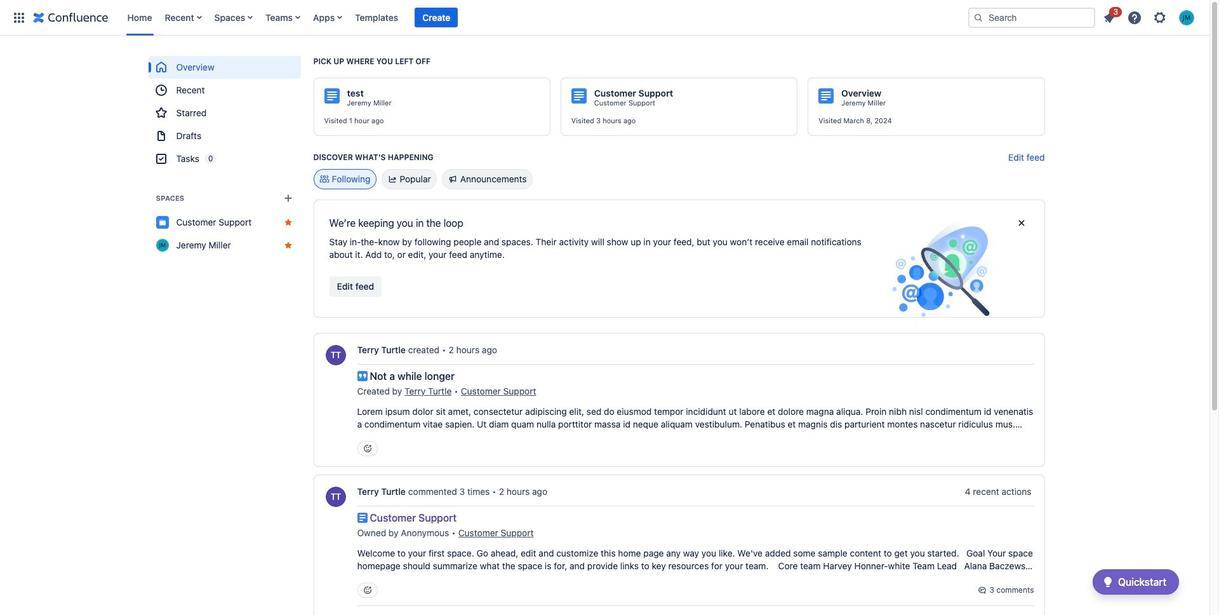 Task type: locate. For each thing, give the bounding box(es) containing it.
Search field
[[969, 7, 1096, 28]]

add reaction image
[[363, 585, 373, 595]]

group
[[148, 56, 301, 170]]

unstar this space image
[[283, 217, 293, 227], [283, 240, 293, 250]]

0 horizontal spatial list item
[[415, 7, 458, 28]]

0 horizontal spatial list
[[121, 0, 966, 35]]

notification icon image
[[1102, 10, 1118, 25]]

close message box image
[[1014, 215, 1030, 231]]

confluence image
[[33, 10, 108, 25], [33, 10, 108, 25]]

list item inside global element
[[415, 7, 458, 28]]

0 vertical spatial unstar this space image
[[283, 217, 293, 227]]

1 unstar this space image from the top
[[283, 217, 293, 227]]

global element
[[8, 0, 966, 35]]

None search field
[[969, 7, 1096, 28]]

1 vertical spatial unstar this space image
[[283, 240, 293, 250]]

banner
[[0, 0, 1210, 36]]

1 horizontal spatial list
[[1099, 5, 1203, 29]]

list
[[121, 0, 966, 35], [1099, 5, 1203, 29]]

list item
[[1099, 5, 1123, 28], [415, 7, 458, 28]]

more information about terry turtle image
[[324, 485, 347, 508]]



Task type: vqa. For each thing, say whether or not it's contained in the screenshot.
LIST ITEM to the left
yes



Task type: describe. For each thing, give the bounding box(es) containing it.
help icon image
[[1128, 10, 1143, 25]]

comments image
[[978, 585, 990, 595]]

1 horizontal spatial list item
[[1099, 5, 1123, 28]]

settings icon image
[[1153, 10, 1169, 25]]

create a space image
[[281, 191, 296, 206]]

search image
[[974, 12, 984, 23]]

2 unstar this space image from the top
[[283, 240, 293, 250]]

more information about terry turtle image
[[324, 344, 347, 367]]

check image
[[1101, 574, 1116, 590]]

your profile and preferences image
[[1180, 10, 1195, 25]]

add reaction image
[[363, 444, 373, 454]]

appswitcher icon image
[[11, 10, 27, 25]]



